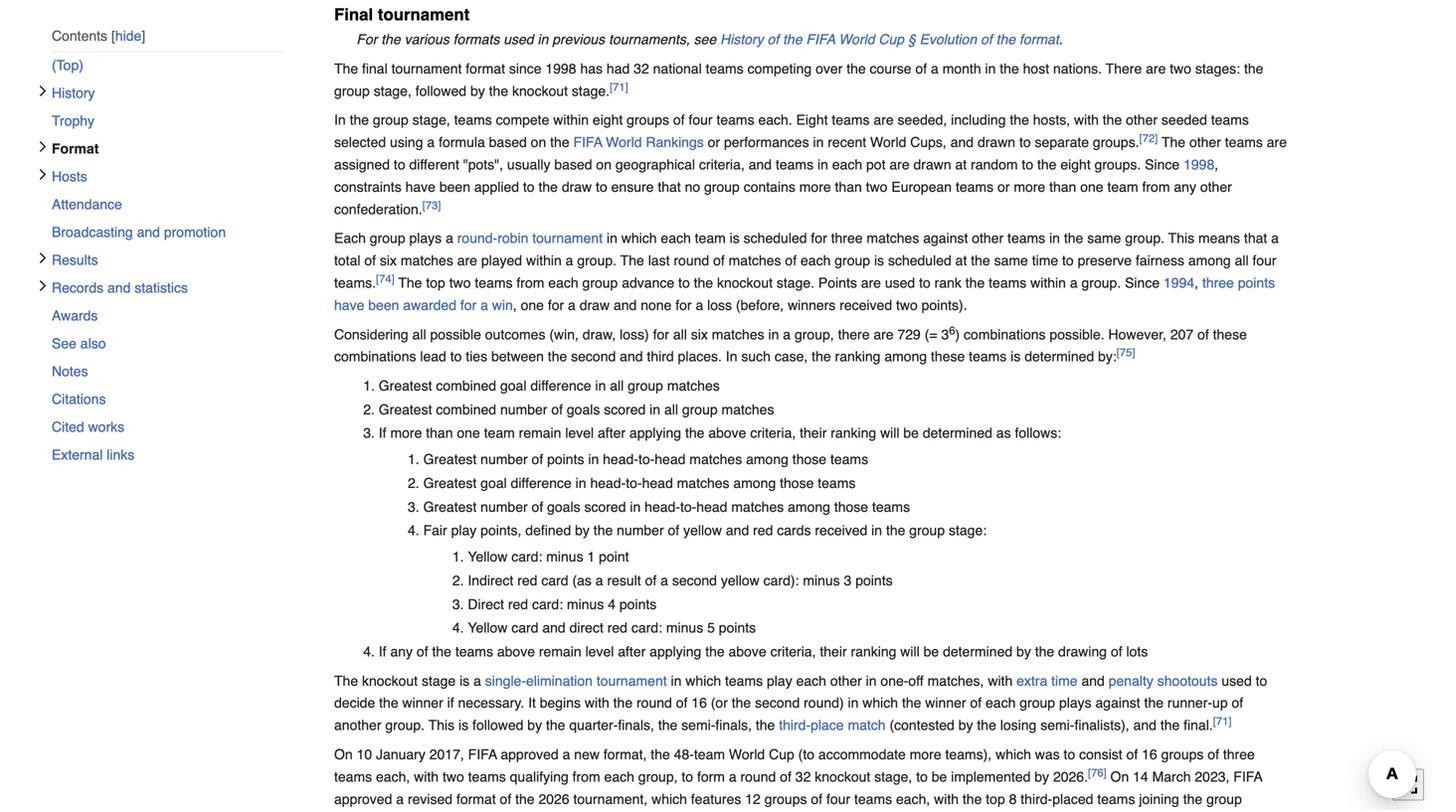 Task type: describe. For each thing, give the bounding box(es) containing it.
selected
[[334, 134, 386, 150]]

more down random
[[1014, 179, 1046, 195]]

0 vertical spatial head-
[[603, 452, 639, 468]]

broadcasting and promotion
[[52, 224, 226, 240]]

used inside [74] the top two teams from each group advance to the knockout stage. points are used to rank the teams within a group. since 1994 ,
[[885, 275, 916, 291]]

which inside on 14 march 2023, fifa approved a revised format of the 2026 tournament, which features 12 groups of four teams each, with the top 8 third-placed teams joining the grou
[[652, 792, 687, 808]]

world up pot
[[871, 134, 907, 150]]

above up single-
[[497, 644, 535, 660]]

runner-
[[1168, 696, 1213, 712]]

group. inside "used to decide the winner if necessary. it begins with the round of 16 (or the second round) in which the winner of each group plays against the runner-up of another group. this is followed by the quarter-finals, the semi-finals, the"
[[385, 718, 425, 734]]

points right card):
[[856, 573, 893, 589]]

by inside the final tournament format since 1998 has had 32 national teams competing over the course of a month in the host nations. there are two stages: the group stage, followed by the knockout stage.
[[471, 83, 485, 99]]

2 horizontal spatial than
[[1050, 179, 1077, 195]]

0 horizontal spatial scheduled
[[744, 231, 807, 246]]

a inside the final tournament format since 1998 has had 32 national teams competing over the course of a month in the host nations. there are two stages: the group stage, followed by the knockout stage.
[[931, 61, 939, 76]]

stage:
[[949, 523, 987, 539]]

group up if more than one team remain level after applying the above criteria, their ranking will be determined as follows:
[[682, 402, 718, 418]]

a right means
[[1272, 231, 1280, 246]]

that inside , constraints have been applied to the draw to ensure that no group contains more than two european teams or more than one team from any other confederation.
[[658, 179, 681, 195]]

tournament inside the final tournament format since 1998 has had 32 national teams competing over the course of a month in the host nations. there are two stages: the group stage, followed by the knockout stage.
[[392, 61, 462, 76]]

eight inside the other teams are assigned to different "pots", usually based on geographical criteria, and teams in each pot are drawn at random to the eight groups. since
[[1061, 157, 1091, 173]]

are inside considering all possible outcomes (win, draw, loss) for all six matches in a group, there are 729 (= 3 6
[[874, 327, 894, 343]]

has
[[581, 61, 603, 76]]

history link
[[52, 79, 285, 107]]

(or
[[711, 696, 728, 712]]

knockout up decide
[[362, 673, 418, 689]]

0 horizontal spatial will
[[881, 426, 900, 441]]

are inside [74] the top two teams from each group advance to the knockout stage. points are used to rank the teams within a group. since 1994 ,
[[861, 275, 882, 291]]

on inside in the group stage, teams compete within eight groups of four teams each. eight teams are seeded, including the hosts, with the other seeded teams selected using a formula based on the
[[531, 134, 547, 150]]

each inside on 10 january 2017, fifa approved a new format, the 48-team world cup (to accommodate more teams), which was to consist of 16 groups of three teams each, with two teams qualifying from each group, to form a round of 32 knockout stage, to be implemented by 2026.
[[605, 770, 635, 785]]

results link
[[52, 246, 285, 274]]

been for awarded
[[368, 297, 399, 313]]

ranking inside the ) combinations possible. however, 207 of these combinations lead to ties between the second and third places. in such case, the ranking among these teams is determined by:
[[835, 349, 881, 365]]

to left rank
[[920, 275, 931, 291]]

0 horizontal spatial these
[[931, 349, 965, 365]]

2 vertical spatial ranking
[[851, 644, 897, 660]]

and inside the ) combinations possible. however, 207 of these combinations lead to ties between the second and third places. in such case, the ranking among these teams is determined by:
[[620, 349, 643, 365]]

for right none
[[676, 297, 692, 313]]

group inside the in which each team is scheduled for three matches against other teams in the same group. this means that a total of six matches are played within a group. the last round of matches of each group is scheduled at the same time to preserve fairness among all four teams.
[[835, 253, 871, 269]]

1 vertical spatial remain
[[539, 644, 582, 660]]

applied
[[475, 179, 519, 195]]

0 vertical spatial card:
[[512, 549, 543, 565]]

0 vertical spatial after
[[598, 426, 626, 441]]

a right result on the left bottom of page
[[661, 573, 669, 589]]

to down "(contested"
[[917, 770, 928, 785]]

in the group stage, teams compete within eight groups of four teams each. eight teams are seeded, including the hosts, with the other seeded teams selected using a formula based on the
[[334, 112, 1250, 150]]

direct
[[468, 597, 504, 613]]

minus up direct
[[567, 597, 604, 613]]

1998 link
[[1184, 157, 1215, 173]]

used to decide the winner if necessary. it begins with the round of 16 (or the second round) in which the winner of each group plays against the runner-up of another group. this is followed by the quarter-finals, the semi-finals, the
[[334, 673, 1268, 734]]

no
[[685, 179, 701, 195]]

0 vertical spatial yellow
[[684, 523, 722, 539]]

a up necessary.
[[474, 673, 481, 689]]

broadcasting
[[52, 224, 133, 240]]

place
[[811, 718, 844, 734]]

hosts,
[[1034, 112, 1071, 128]]

[73]
[[423, 199, 441, 212]]

and inside yellow card: minus 1 point indirect red card (as a result of a second yellow card): minus 3 points direct red card: minus 4 points yellow card and direct red card: minus 5 points
[[543, 621, 566, 636]]

, one for a draw and none for a loss (before, winners received two points).
[[513, 297, 968, 313]]

to inside fifa world rankings or performances in recent world cups, and drawn to separate groups. [72]
[[1020, 134, 1032, 150]]

points
[[819, 275, 858, 291]]

and up loss)
[[614, 297, 637, 313]]

tournament inside final tournament for the various formats used in previous tournaments, see history of the fifa world cup § evolution of the format .
[[378, 5, 470, 24]]

points right 5
[[719, 621, 756, 636]]

group. inside [74] the top two teams from each group advance to the knockout stage. points are used to rank the teams within a group. since 1994 ,
[[1082, 275, 1122, 291]]

received for cards
[[815, 523, 868, 539]]

four inside the in which each team is scheduled for three matches against other teams in the same group. this means that a total of six matches are played within a group. the last round of matches of each group is scheduled at the same time to preserve fairness among all four teams.
[[1253, 253, 1277, 269]]

0 vertical spatial be
[[904, 426, 919, 441]]

and inside the other teams are assigned to different "pots", usually based on geographical criteria, and teams in each pot are drawn at random to the eight groups. since
[[749, 157, 772, 173]]

2 vertical spatial determined
[[943, 644, 1013, 660]]

necessary.
[[458, 696, 525, 712]]

places.
[[678, 349, 722, 365]]

for up (win,
[[548, 297, 564, 313]]

1 horizontal spatial card
[[542, 573, 569, 589]]

group down third
[[628, 378, 664, 394]]

citations link
[[52, 385, 285, 413]]

assigned
[[334, 157, 390, 173]]

2 vertical spatial head-
[[645, 499, 681, 515]]

by up 1
[[575, 523, 590, 539]]

top inside [74] the top two teams from each group advance to the knockout stage. points are used to rank the teams within a group. since 1994 ,
[[426, 275, 446, 291]]

any inside , constraints have been applied to the draw to ensure that no group contains more than two european teams or more than one team from any other confederation.
[[1175, 179, 1197, 195]]

[71] inside third-place match (contested by the losing semi-finalists), and the final. [71]
[[1214, 716, 1232, 728]]

x small image for format
[[37, 141, 49, 152]]

3 inside considering all possible outcomes (win, draw, loss) for all six matches in a group, there are 729 (= 3 6
[[942, 327, 950, 343]]

teams),
[[946, 747, 992, 763]]

format link
[[52, 135, 299, 162]]

matches down european
[[867, 231, 920, 246]]

format inside on 14 march 2023, fifa approved a revised format of the 2026 tournament, which features 12 groups of four teams each, with the top 8 third-placed teams joining the grou
[[457, 792, 496, 808]]

placed
[[1053, 792, 1094, 808]]

all inside the in which each team is scheduled for three matches against other teams in the same group. this means that a total of six matches are played within a group. the last round of matches of each group is scheduled at the same time to preserve fairness among all four teams.
[[1235, 253, 1249, 269]]

been for applied
[[440, 179, 471, 195]]

minus right card):
[[803, 573, 840, 589]]

awards link
[[52, 302, 285, 330]]

other up 'round)' at bottom
[[831, 673, 862, 689]]

to down the 48-
[[682, 770, 694, 785]]

fifa inside on 14 march 2023, fifa approved a revised format of the 2026 tournament, which features 12 groups of four teams each, with the top 8 third-placed teams joining the grou
[[1234, 770, 1263, 785]]

1 yellow from the top
[[468, 549, 508, 565]]

a right form
[[729, 770, 737, 785]]

above up greatest number of points in head-to-head matches among those teams greatest goal difference in head-to-head matches among those teams greatest number of goals scored in head-to-head matches among those teams
[[709, 426, 747, 441]]

six inside the in which each team is scheduled for three matches against other teams in the same group. this means that a total of six matches are played within a group. the last round of matches of each group is scheduled at the same time to preserve fairness among all four teams.
[[380, 253, 397, 269]]

[72]
[[1140, 132, 1159, 145]]

x small image for history
[[37, 85, 49, 97]]

the inside , constraints have been applied to the draw to ensure that no group contains more than two european teams or more than one team from any other confederation.
[[539, 179, 558, 195]]

0 vertical spatial applying
[[630, 426, 682, 441]]

1 horizontal spatial [71] link
[[1214, 716, 1232, 728]]

cited works link
[[52, 413, 285, 441]]

hosts
[[52, 168, 87, 184]]

used inside final tournament for the various formats used in previous tournaments, see history of the fifa world cup § evolution of the format .
[[504, 31, 534, 47]]

plays inside "used to decide the winner if necessary. it begins with the round of 16 (or the second round) in which the winner of each group plays against the runner-up of another group. this is followed by the quarter-finals, the semi-finals, the"
[[1060, 696, 1092, 712]]

penalty shootouts link
[[1109, 673, 1218, 689]]

final
[[334, 5, 373, 24]]

0 vertical spatial those
[[793, 452, 827, 468]]

groups. inside fifa world rankings or performances in recent world cups, and drawn to separate groups. [72]
[[1093, 134, 1140, 150]]

promotion
[[164, 224, 226, 240]]

result
[[607, 573, 641, 589]]

accommodate
[[819, 747, 906, 763]]

a left loss
[[696, 297, 704, 313]]

stage, inside on 10 january 2017, fifa approved a new format, the 48-team world cup (to accommodate more teams), which was to consist of 16 groups of three teams each, with two teams qualifying from each group, to form a round of 32 knockout stage, to be implemented by 2026.
[[875, 770, 913, 785]]

a left new
[[563, 747, 571, 763]]

and up results link
[[137, 224, 160, 240]]

1 vertical spatial combinations
[[334, 349, 416, 365]]

pot
[[867, 157, 886, 173]]

(win,
[[550, 327, 579, 343]]

207
[[1171, 327, 1194, 343]]

statistics
[[135, 280, 188, 296]]

group left stage:
[[910, 523, 945, 539]]

of inside 'greatest combined goal difference in all group matches greatest combined number of goals scored in all group matches'
[[552, 402, 563, 418]]

1 vertical spatial will
[[901, 644, 920, 660]]

a inside on 14 march 2023, fifa approved a revised format of the 2026 tournament, which features 12 groups of four teams each, with the top 8 third-placed teams joining the grou
[[396, 792, 404, 808]]

1 vertical spatial ranking
[[831, 426, 877, 441]]

seeded,
[[898, 112, 948, 128]]

0 vertical spatial plays
[[409, 231, 442, 246]]

a inside considering all possible outcomes (win, draw, loss) for all six matches in a group, there are 729 (= 3 6
[[783, 327, 791, 343]]

tournament right robin
[[533, 231, 603, 246]]

0 vertical spatial remain
[[519, 426, 562, 441]]

approved for new
[[501, 747, 559, 763]]

matches up cards
[[732, 499, 784, 515]]

win
[[492, 297, 513, 313]]

each, inside on 10 january 2017, fifa approved a new format, the 48-team world cup (to accommodate more teams), which was to consist of 16 groups of three teams each, with two teams qualifying from each group, to form a round of 32 knockout stage, to be implemented by 2026.
[[376, 770, 410, 785]]

european
[[892, 179, 952, 195]]

teams inside , constraints have been applied to the draw to ensure that no group contains more than two european teams or more than one team from any other confederation.
[[956, 179, 994, 195]]

2 combined from the top
[[436, 402, 497, 418]]

records and statistics link
[[52, 274, 285, 302]]

1 vertical spatial after
[[618, 644, 646, 660]]

1 horizontal spatial scheduled
[[889, 253, 952, 269]]

total
[[334, 253, 361, 269]]

by:
[[1099, 349, 1117, 365]]

a down "round-robin tournament" link
[[566, 253, 574, 269]]

2026.
[[1054, 770, 1089, 785]]

2026
[[539, 792, 570, 808]]

final.
[[1184, 718, 1214, 734]]

tournament up quarter-
[[597, 673, 667, 689]]

2 vertical spatial head
[[697, 499, 728, 515]]

team down between
[[484, 426, 515, 441]]

a left round- in the top left of the page
[[446, 231, 454, 246]]

on for 10
[[334, 747, 353, 763]]

all down third
[[665, 402, 679, 418]]

if for if more than one team remain level after applying the above criteria, their ranking will be determined as follows:
[[379, 426, 387, 441]]

0 vertical spatial level
[[566, 426, 594, 441]]

penalty
[[1109, 673, 1154, 689]]

0 horizontal spatial [71]
[[610, 81, 629, 93]]

to left the ensure
[[596, 179, 608, 195]]

each up points
[[801, 253, 831, 269]]

each.
[[759, 112, 793, 128]]

goal inside 'greatest combined goal difference in all group matches greatest combined number of goals scored in all group matches'
[[500, 378, 527, 394]]

matches up the awarded
[[401, 253, 454, 269]]

followed inside "used to decide the winner if necessary. it begins with the round of 16 (or the second round) in which the winner of each group plays against the runner-up of another group. this is followed by the quarter-finals, the semi-finals, the"
[[473, 718, 524, 734]]

1 vertical spatial card:
[[532, 597, 563, 613]]

third-place match link
[[779, 718, 886, 734]]

if
[[447, 696, 454, 712]]

(=
[[925, 327, 938, 343]]

1 vertical spatial one
[[521, 297, 544, 313]]

using
[[390, 134, 423, 150]]

had
[[607, 61, 630, 76]]

3 inside yellow card: minus 1 point indirect red card (as a result of a second yellow card): minus 3 points direct red card: minus 4 points yellow card and direct red card: minus 5 points
[[844, 573, 852, 589]]

implemented
[[951, 770, 1031, 785]]

0 vertical spatial these
[[1214, 327, 1248, 343]]

the inside the in which each team is scheduled for three matches against other teams in the same group. this means that a total of six matches are played within a group. the last round of matches of each group is scheduled at the same time to preserve fairness among all four teams.
[[621, 253, 645, 269]]

points right 4
[[620, 597, 657, 613]]

considering
[[334, 327, 409, 343]]

and left cards
[[726, 523, 749, 539]]

above up the knockout stage is a single-elimination tournament in which teams play each other in one-off matches, with extra time and penalty shootouts
[[729, 644, 767, 660]]

2 vertical spatial card:
[[632, 621, 663, 636]]

also
[[80, 336, 106, 351]]

records and statistics
[[52, 280, 188, 296]]

which up (or
[[686, 673, 722, 689]]

red right direct
[[508, 597, 528, 613]]

notes
[[52, 363, 88, 379]]

matches up if more than one team remain level after applying the above criteria, their ranking will be determined as follows:
[[722, 402, 775, 418]]

group. left the last
[[577, 253, 617, 269]]

if for if any of the teams above remain level after applying the above criteria, their ranking will be determined by the drawing of lots
[[379, 644, 387, 660]]

to down using
[[394, 157, 406, 173]]

2 yellow from the top
[[468, 621, 508, 636]]

1 vertical spatial those
[[780, 476, 814, 492]]

contents hide
[[52, 28, 142, 44]]

2 vertical spatial to-
[[681, 499, 697, 515]]

with left extra
[[988, 673, 1013, 689]]

to right random
[[1022, 157, 1034, 173]]

48-
[[674, 747, 694, 763]]

to down usually
[[523, 179, 535, 195]]

1 vertical spatial to-
[[626, 476, 642, 492]]

matches up [74] the top two teams from each group advance to the knockout stage. points are used to rank the teams within a group. since 1994 , at the top of the page
[[729, 253, 782, 269]]

in inside fifa world rankings or performances in recent world cups, and drawn to separate groups. [72]
[[813, 134, 824, 150]]

1 vertical spatial determined
[[923, 426, 993, 441]]

winners
[[788, 297, 836, 313]]

1998 inside the final tournament format since 1998 has had 32 national teams competing over the course of a month in the host nations. there are two stages: the group stage, followed by the knockout stage.
[[546, 61, 577, 76]]

red left cards
[[753, 523, 773, 539]]

one inside , constraints have been applied to the draw to ensure that no group contains more than two european teams or more than one team from any other confederation.
[[1081, 179, 1104, 195]]

1 horizontal spatial play
[[767, 673, 793, 689]]

scored inside 'greatest combined goal difference in all group matches greatest combined number of goals scored in all group matches'
[[604, 402, 646, 418]]

if any of the teams above remain level after applying the above criteria, their ranking will be determined by the drawing of lots
[[379, 644, 1149, 660]]

2 winner from the left
[[926, 696, 967, 712]]

more inside on 10 january 2017, fifa approved a new format, the 48-team world cup (to accommodate more teams), which was to consist of 16 groups of three teams each, with two teams qualifying from each group, to form a round of 32 knockout stage, to be implemented by 2026.
[[910, 747, 942, 763]]

1 horizontal spatial 1998
[[1184, 157, 1215, 173]]

different
[[409, 157, 460, 173]]

0 vertical spatial to-
[[639, 452, 655, 468]]

a right (as
[[596, 573, 604, 589]]

0 vertical spatial their
[[800, 426, 827, 441]]

1 vertical spatial be
[[924, 644, 940, 660]]

1 vertical spatial head
[[642, 476, 673, 492]]

outcomes
[[485, 327, 546, 343]]

1 vertical spatial head-
[[590, 476, 626, 492]]

preserve
[[1078, 253, 1132, 269]]

drawn inside fifa world rankings or performances in recent world cups, and drawn to separate groups. [72]
[[978, 134, 1016, 150]]

fairness
[[1136, 253, 1185, 269]]

since inside [74] the top two teams from each group advance to the knockout stage. points are used to rank the teams within a group. since 1994 ,
[[1125, 275, 1160, 291]]

1 horizontal spatial than
[[835, 179, 862, 195]]

minus left 5
[[667, 621, 704, 636]]

however,
[[1109, 327, 1167, 343]]

, inside [74] the top two teams from each group advance to the knockout stage. points are used to rank the teams within a group. since 1994 ,
[[1195, 275, 1199, 291]]

at inside the in which each team is scheduled for three matches against other teams in the same group. this means that a total of six matches are played within a group. the last round of matches of each group is scheduled at the same time to preserve fairness among all four teams.
[[956, 253, 968, 269]]

the for stage
[[334, 673, 358, 689]]

a up (win,
[[568, 297, 576, 313]]

group. up fairness
[[1126, 231, 1165, 246]]

within inside in the group stage, teams compete within eight groups of four teams each. eight teams are seeded, including the hosts, with the other seeded teams selected using a formula based on the
[[553, 112, 589, 128]]

1 vertical spatial their
[[820, 644, 847, 660]]

among inside the ) combinations possible. however, 207 of these combinations lead to ties between the second and third places. in such case, the ranking among these teams is determined by:
[[885, 349, 928, 365]]

shootouts
[[1158, 673, 1218, 689]]

1 vertical spatial level
[[586, 644, 614, 660]]

with inside on 10 january 2017, fifa approved a new format, the 48-team world cup (to accommodate more teams), which was to consist of 16 groups of three teams each, with two teams qualifying from each group, to form a round of 32 knockout stage, to be implemented by 2026.
[[414, 770, 439, 785]]

1 vertical spatial criteria,
[[751, 426, 796, 441]]

team inside the in which each team is scheduled for three matches against other teams in the same group. this means that a total of six matches are played within a group. the last round of matches of each group is scheduled at the same time to preserve fairness among all four teams.
[[695, 231, 726, 246]]

and inside "link"
[[107, 280, 131, 296]]

four inside in the group stage, teams compete within eight groups of four teams each. eight teams are seeded, including the hosts, with the other seeded teams selected using a formula based on the
[[689, 112, 713, 128]]

1 vertical spatial applying
[[650, 644, 702, 660]]

, for , constraints have been applied to the draw to ensure that no group contains more than two european teams or more than one team from any other confederation.
[[1215, 157, 1219, 173]]

scored inside greatest number of points in head-to-head matches among those teams greatest goal difference in head-to-head matches among those teams greatest number of goals scored in head-to-head matches among those teams
[[585, 499, 626, 515]]

for inside "three points have been awarded for a win"
[[461, 297, 477, 313]]

third- inside on 14 march 2023, fifa approved a revised format of the 2026 tournament, which features 12 groups of four teams each, with the top 8 third-placed teams joining the grou
[[1021, 792, 1053, 808]]

format inside the final tournament format since 1998 has had 32 national teams competing over the course of a month in the host nations. there are two stages: the group stage, followed by the knockout stage.
[[466, 61, 505, 76]]

0 horizontal spatial [71] link
[[610, 81, 629, 93]]

other inside , constraints have been applied to the draw to ensure that no group contains more than two european teams or more than one team from any other confederation.
[[1201, 179, 1233, 195]]

the for tournament
[[334, 61, 358, 76]]

of inside yellow card: minus 1 point indirect red card (as a result of a second yellow card): minus 3 points direct red card: minus 4 points yellow card and direct red card: minus 5 points
[[645, 573, 657, 589]]

world up geographical at the left
[[606, 134, 642, 150]]

the inside the other teams are assigned to different "pots", usually based on geographical criteria, and teams in each pot are drawn at random to the eight groups. since
[[1038, 157, 1057, 173]]

three inside "three points have been awarded for a win"
[[1203, 275, 1235, 291]]

external
[[52, 447, 103, 463]]

march
[[1153, 770, 1192, 785]]

group inside "used to decide the winner if necessary. it begins with the round of 16 (or the second round) in which the winner of each group plays against the runner-up of another group. this is followed by the quarter-finals, the semi-finals, the"
[[1020, 696, 1056, 712]]

matches up fair play points, defined by the number of yellow and red cards received in the group stage:
[[677, 476, 730, 492]]

yellow card: minus 1 point indirect red card (as a result of a second yellow card): minus 3 points direct red card: minus 4 points yellow card and direct red card: minus 5 points
[[468, 549, 893, 636]]

in inside final tournament for the various formats used in previous tournaments, see history of the fifa world cup § evolution of the format .
[[538, 31, 549, 47]]

group down confederation.
[[370, 231, 406, 246]]

1 horizontal spatial combinations
[[964, 327, 1046, 343]]

attendance link
[[52, 190, 285, 218]]

matches down places.
[[667, 378, 720, 394]]

matches down if more than one team remain level after applying the above criteria, their ranking will be determined as follows:
[[690, 452, 743, 468]]

group inside [74] the top two teams from each group advance to the knockout stage. points are used to rank the teams within a group. since 1994 ,
[[583, 275, 618, 291]]

1 vertical spatial draw
[[580, 297, 610, 313]]

each
[[334, 231, 366, 246]]

that inside the in which each team is scheduled for three matches against other teams in the same group. this means that a total of six matches are played within a group. the last round of matches of each group is scheduled at the same time to preserve fairness among all four teams.
[[1245, 231, 1268, 246]]

two up the "729"
[[897, 297, 918, 313]]

group inside the final tournament format since 1998 has had 32 national teams competing over the course of a month in the host nations. there are two stages: the group stage, followed by the knockout stage.
[[334, 83, 370, 99]]

0 vertical spatial play
[[451, 523, 477, 539]]

loss)
[[620, 327, 649, 343]]

more down the other teams are assigned to different "pots", usually based on geographical criteria, and teams in each pot are drawn at random to the eight groups. since
[[800, 179, 832, 195]]

have for applied
[[406, 179, 436, 195]]

awards
[[52, 308, 98, 324]]

32 inside on 10 january 2017, fifa approved a new format, the 48-team world cup (to accommodate more teams), which was to consist of 16 groups of three teams each, with two teams qualifying from each group, to form a round of 32 knockout stage, to be implemented by 2026.
[[796, 770, 811, 785]]

)
[[956, 327, 960, 343]]

1 vertical spatial card
[[512, 621, 539, 636]]



Task type: vqa. For each thing, say whether or not it's contained in the screenshot.
The ', One For A Draw And None For A Loss (Before, Winners Received Two Points).'
yes



Task type: locate. For each thing, give the bounding box(es) containing it.
format up the host
[[1020, 31, 1059, 47]]

second for the
[[571, 349, 616, 365]]

x small image
[[37, 280, 49, 292]]

winner down stage
[[402, 696, 444, 712]]

red right indirect
[[518, 573, 538, 589]]

or inside fifa world rankings or performances in recent world cups, and drawn to separate groups. [72]
[[708, 134, 720, 150]]

0 vertical spatial third-
[[779, 718, 811, 734]]

1 horizontal spatial used
[[885, 275, 916, 291]]

finalists),
[[1075, 718, 1130, 734]]

to left the ties
[[450, 349, 462, 365]]

0 horizontal spatial same
[[995, 253, 1029, 269]]

in
[[538, 31, 549, 47], [986, 61, 996, 76], [813, 134, 824, 150], [818, 157, 829, 173], [607, 231, 618, 246], [1050, 231, 1061, 246], [769, 327, 780, 343], [595, 378, 606, 394], [650, 402, 661, 418], [588, 452, 599, 468], [576, 476, 587, 492], [630, 499, 641, 515], [872, 523, 883, 539], [671, 673, 682, 689], [866, 673, 877, 689], [848, 696, 859, 712]]

0 horizontal spatial group,
[[639, 770, 678, 785]]

based inside in the group stage, teams compete within eight groups of four teams each. eight teams are seeded, including the hosts, with the other seeded teams selected using a formula based on the
[[489, 134, 527, 150]]

(top)
[[52, 57, 83, 73]]

two left stages:
[[1170, 61, 1192, 76]]

as
[[997, 426, 1012, 441]]

second inside "used to decide the winner if necessary. it begins with the round of 16 (or the second round) in which the winner of each group plays against the runner-up of another group. this is followed by the quarter-finals, the semi-finals, the"
[[755, 696, 800, 712]]

16 inside on 10 january 2017, fifa approved a new format, the 48-team world cup (to accommodate more teams), which was to consist of 16 groups of three teams each, with two teams qualifying from each group, to form a round of 32 knockout stage, to be implemented by 2026.
[[1142, 747, 1158, 763]]

0 vertical spatial format
[[1020, 31, 1059, 47]]

play
[[451, 523, 477, 539], [767, 673, 793, 689]]

approved inside on 10 january 2017, fifa approved a new format, the 48-team world cup (to accommodate more teams), which was to consist of 16 groups of three teams each, with two teams qualifying from each group, to form a round of 32 knockout stage, to be implemented by 2026.
[[501, 747, 559, 763]]

and inside third-place match (contested by the losing semi-finalists), and the final. [71]
[[1134, 718, 1157, 734]]

on left 10 in the bottom of the page
[[334, 747, 353, 763]]

formats
[[453, 31, 500, 47]]

and down drawing
[[1082, 673, 1105, 689]]

4 x small image from the top
[[37, 252, 49, 264]]

used
[[504, 31, 534, 47], [885, 275, 916, 291], [1222, 673, 1252, 689]]

fifa inside final tournament for the various formats used in previous tournaments, see history of the fifa world cup § evolution of the format .
[[806, 31, 836, 47]]

on
[[334, 747, 353, 763], [1111, 770, 1130, 785]]

criteria, for above
[[771, 644, 816, 660]]

same left preserve
[[995, 253, 1029, 269]]

0 horizontal spatial in
[[334, 112, 346, 128]]

world
[[839, 31, 875, 47], [606, 134, 642, 150], [871, 134, 907, 150], [729, 747, 765, 763]]

yellow down direct
[[468, 621, 508, 636]]

1 vertical spatial group,
[[639, 770, 678, 785]]

top up the awarded
[[426, 275, 446, 291]]

group inside in the group stage, teams compete within eight groups of four teams each. eight teams are seeded, including the hosts, with the other seeded teams selected using a formula based on the
[[373, 112, 409, 128]]

against inside "used to decide the winner if necessary. it begins with the round of 16 (or the second round) in which the winner of each group plays against the runner-up of another group. this is followed by the quarter-finals, the semi-finals, the"
[[1096, 696, 1141, 712]]

1 vertical spatial any
[[391, 644, 413, 660]]

at left random
[[956, 157, 967, 173]]

groups right 12
[[765, 792, 807, 808]]

1 horizontal spatial round
[[674, 253, 710, 269]]

group inside , constraints have been applied to the draw to ensure that no group contains more than two european teams or more than one team from any other confederation.
[[705, 179, 740, 195]]

will
[[881, 426, 900, 441], [901, 644, 920, 660]]

2 x small image from the top
[[37, 141, 49, 152]]

up
[[1213, 696, 1228, 712]]

the
[[381, 31, 401, 47], [783, 31, 803, 47], [997, 31, 1016, 47], [847, 61, 866, 76], [1000, 61, 1020, 76], [1245, 61, 1264, 76], [489, 83, 509, 99], [350, 112, 369, 128], [1010, 112, 1030, 128], [1103, 112, 1123, 128], [550, 134, 570, 150], [1038, 157, 1057, 173], [539, 179, 558, 195], [1065, 231, 1084, 246], [971, 253, 991, 269], [694, 275, 714, 291], [966, 275, 985, 291], [548, 349, 567, 365], [812, 349, 832, 365], [686, 426, 705, 441], [594, 523, 613, 539], [887, 523, 906, 539], [432, 644, 452, 660], [706, 644, 725, 660], [1036, 644, 1055, 660], [379, 696, 399, 712], [614, 696, 633, 712], [732, 696, 751, 712], [902, 696, 922, 712], [1145, 696, 1164, 712], [546, 718, 566, 734], [659, 718, 678, 734], [756, 718, 775, 734], [978, 718, 997, 734], [1161, 718, 1180, 734], [651, 747, 670, 763], [516, 792, 535, 808], [963, 792, 982, 808], [1184, 792, 1203, 808]]

after
[[598, 426, 626, 441], [618, 644, 646, 660]]

recent
[[828, 134, 867, 150]]

1 vertical spatial six
[[691, 327, 708, 343]]

by inside third-place match (contested by the losing semi-finalists), and the final. [71]
[[959, 718, 974, 734]]

with down implemented
[[934, 792, 959, 808]]

1 vertical spatial time
[[1052, 673, 1078, 689]]

other inside in the group stage, teams compete within eight groups of four teams each. eight teams are seeded, including the hosts, with the other seeded teams selected using a formula based on the
[[1127, 112, 1158, 128]]

difference up defined
[[511, 476, 572, 492]]

second inside yellow card: minus 1 point indirect red card (as a result of a second yellow card): minus 3 points direct red card: minus 4 points yellow card and direct red card: minus 5 points
[[672, 573, 717, 589]]

stage, inside the final tournament format since 1998 has had 32 national teams competing over the course of a month in the host nations. there are two stages: the group stage, followed by the knockout stage.
[[374, 83, 412, 99]]

means
[[1199, 231, 1241, 246]]

four inside on 14 march 2023, fifa approved a revised format of the 2026 tournament, which features 12 groups of four teams each, with the top 8 third-placed teams joining the grou
[[827, 792, 851, 808]]

have inside , constraints have been applied to the draw to ensure that no group contains more than two european teams or more than one team from any other confederation.
[[406, 179, 436, 195]]

format inside final tournament for the various formats used in previous tournaments, see history of the fifa world cup § evolution of the format .
[[1020, 31, 1059, 47]]

0 horizontal spatial have
[[334, 297, 365, 313]]

round up 12
[[741, 770, 776, 785]]

other inside the in which each team is scheduled for three matches against other teams in the same group. this means that a total of six matches are played within a group. the last round of matches of each group is scheduled at the same time to preserve fairness among all four teams.
[[972, 231, 1004, 246]]

.
[[1059, 31, 1063, 47]]

with inside on 14 march 2023, fifa approved a revised format of the 2026 tournament, which features 12 groups of four teams each, with the top 8 third-placed teams joining the grou
[[934, 792, 959, 808]]

1 at from the top
[[956, 157, 967, 173]]

be inside on 10 january 2017, fifa approved a new format, the 48-team world cup (to accommodate more teams), which was to consist of 16 groups of three teams each, with two teams qualifying from each group, to form a round of 32 knockout stage, to be implemented by 2026.
[[932, 770, 948, 785]]

cards
[[777, 523, 811, 539]]

match
[[848, 718, 886, 734]]

one right win
[[521, 297, 544, 313]]

is inside "used to decide the winner if necessary. it begins with the round of 16 (or the second round) in which the winner of each group plays against the runner-up of another group. this is followed by the quarter-finals, the semi-finals, the"
[[459, 718, 469, 734]]

groups inside in the group stage, teams compete within eight groups of four teams each. eight teams are seeded, including the hosts, with the other seeded teams selected using a formula based on the
[[627, 112, 670, 128]]

[74]
[[376, 273, 395, 285]]

in up selected
[[334, 112, 346, 128]]

received for winners
[[840, 297, 893, 313]]

approved
[[501, 747, 559, 763], [334, 792, 392, 808]]

two up the awarded
[[449, 275, 471, 291]]

elimination
[[526, 673, 593, 689]]

three points have been awarded for a win
[[334, 275, 1276, 313]]

729
[[898, 327, 921, 343]]

3
[[942, 327, 950, 343], [844, 573, 852, 589]]

group down extra
[[1020, 696, 1056, 712]]

received right cards
[[815, 523, 868, 539]]

within inside the in which each team is scheduled for three matches against other teams in the same group. this means that a total of six matches are played within a group. the last round of matches of each group is scheduled at the same time to preserve fairness among all four teams.
[[526, 253, 562, 269]]

have inside "three points have been awarded for a win"
[[334, 297, 365, 313]]

1 horizontal spatial finals,
[[716, 718, 752, 734]]

, inside , constraints have been applied to the draw to ensure that no group contains more than two european teams or more than one team from any other confederation.
[[1215, 157, 1219, 173]]

other inside the other teams are assigned to different "pots", usually based on geographical criteria, and teams in each pot are drawn at random to the eight groups. since
[[1190, 134, 1222, 150]]

1 vertical spatial yellow
[[468, 621, 508, 636]]

1 horizontal spatial 3
[[942, 327, 950, 343]]

cup
[[879, 31, 905, 47], [769, 747, 795, 763]]

1 horizontal spatial four
[[827, 792, 851, 808]]

seeded
[[1162, 112, 1208, 128]]

groups inside on 14 march 2023, fifa approved a revised format of the 2026 tournament, which features 12 groups of four teams each, with the top 8 third-placed teams joining the grou
[[765, 792, 807, 808]]

two inside on 10 january 2017, fifa approved a new format, the 48-team world cup (to accommodate more teams), which was to consist of 16 groups of three teams each, with two teams qualifying from each group, to form a round of 32 knockout stage, to be implemented by 2026.
[[443, 770, 464, 785]]

from inside on 10 january 2017, fifa approved a new format, the 48-team world cup (to accommodate more teams), which was to consist of 16 groups of three teams each, with two teams qualifying from each group, to form a round of 32 knockout stage, to be implemented by 2026.
[[573, 770, 601, 785]]

round inside "used to decide the winner if necessary. it begins with the round of 16 (or the second round) in which the winner of each group plays against the runner-up of another group. this is followed by the quarter-finals, the semi-finals, the"
[[637, 696, 672, 712]]

"pots",
[[463, 157, 504, 173]]

0 horizontal spatial stage.
[[572, 83, 610, 99]]

[71] link
[[610, 81, 629, 93], [1214, 716, 1232, 728]]

time right extra
[[1052, 673, 1078, 689]]

external links link
[[52, 441, 285, 469]]

1
[[588, 549, 595, 565]]

by down it
[[528, 718, 542, 734]]

1 vertical spatial these
[[931, 349, 965, 365]]

history inside final tournament for the various formats used in previous tournaments, see history of the fifa world cup § evolution of the format .
[[721, 31, 764, 47]]

0 vertical spatial have
[[406, 179, 436, 195]]

1 if from the top
[[379, 426, 387, 441]]

cup inside final tournament for the various formats used in previous tournaments, see history of the fifa world cup § evolution of the format .
[[879, 31, 905, 47]]

works
[[88, 419, 125, 435]]

teams inside the ) combinations possible. however, 207 of these combinations lead to ties between the second and third places. in such case, the ranking among these teams is determined by:
[[969, 349, 1007, 365]]

stage. inside [74] the top two teams from each group advance to the knockout stage. points are used to rank the teams within a group. since 1994 ,
[[777, 275, 815, 291]]

1 vertical spatial on
[[1111, 770, 1130, 785]]

followed inside the final tournament format since 1998 has had 32 national teams competing over the course of a month in the host nations. there are two stages: the group stage, followed by the knockout stage.
[[416, 83, 467, 99]]

2 vertical spatial within
[[1031, 275, 1067, 291]]

final
[[362, 61, 388, 76]]

quarter-
[[569, 718, 618, 734]]

fifa inside fifa world rankings or performances in recent world cups, and drawn to separate groups. [72]
[[574, 134, 603, 150]]

points inside greatest number of points in head-to-head matches among those teams greatest goal difference in head-to-head matches among those teams greatest number of goals scored in head-to-head matches among those teams
[[547, 452, 585, 468]]

1 horizontal spatial from
[[573, 770, 601, 785]]

within inside [74] the top two teams from each group advance to the knockout stage. points are used to rank the teams within a group. since 1994 ,
[[1031, 275, 1067, 291]]

combined
[[436, 378, 497, 394], [436, 402, 497, 418]]

note containing for the various formats used in previous tournaments, see
[[334, 28, 1290, 51]]

which
[[622, 231, 657, 246], [686, 673, 722, 689], [863, 696, 899, 712], [996, 747, 1032, 763], [652, 792, 687, 808]]

by up extra
[[1017, 644, 1032, 660]]

0 vertical spatial goals
[[567, 402, 600, 418]]

play down if any of the teams above remain level after applying the above criteria, their ranking will be determined by the drawing of lots
[[767, 673, 793, 689]]

fullscreen image
[[1399, 776, 1419, 795]]

0 vertical spatial 16
[[692, 696, 707, 712]]

2 horizontal spatial one
[[1081, 179, 1104, 195]]

in inside in the group stage, teams compete within eight groups of four teams each. eight teams are seeded, including the hosts, with the other seeded teams selected using a formula based on the
[[334, 112, 346, 128]]

, for , one for a draw and none for a loss (before, winners received two points).
[[513, 297, 517, 313]]

1 horizontal spatial history
[[721, 31, 764, 47]]

to- up point at bottom
[[626, 476, 642, 492]]

all up lead
[[413, 327, 426, 343]]

head-
[[603, 452, 639, 468], [590, 476, 626, 492], [645, 499, 681, 515]]

the down seeded
[[1162, 134, 1186, 150]]

1 horizontal spatial approved
[[501, 747, 559, 763]]

format down formats
[[466, 61, 505, 76]]

two down pot
[[866, 179, 888, 195]]

round up format,
[[637, 696, 672, 712]]

yellow inside yellow card: minus 1 point indirect red card (as a result of a second yellow card): minus 3 points direct red card: minus 4 points yellow card and direct red card: minus 5 points
[[721, 573, 760, 589]]

loss
[[708, 297, 732, 313]]

approved down 10 in the bottom of the page
[[334, 792, 392, 808]]

against down penalty
[[1096, 696, 1141, 712]]

each inside the other teams are assigned to different "pots", usually based on geographical criteria, and teams in each pot are drawn at random to the eight groups. since
[[833, 157, 863, 173]]

card up single-
[[512, 621, 539, 636]]

2 semi- from the left
[[1041, 718, 1075, 734]]

semi- inside third-place match (contested by the losing semi-finalists), and the final. [71]
[[1041, 718, 1075, 734]]

2 at from the top
[[956, 253, 968, 269]]

points inside "three points have been awarded for a win"
[[1239, 275, 1276, 291]]

0 vertical spatial combinations
[[964, 327, 1046, 343]]

the left the last
[[621, 253, 645, 269]]

confederation.
[[334, 201, 423, 217]]

group up using
[[373, 112, 409, 128]]

two inside , constraints have been applied to the draw to ensure that no group contains more than two european teams or more than one team from any other confederation.
[[866, 179, 888, 195]]

2 finals, from the left
[[716, 718, 752, 734]]

32 down (to
[[796, 770, 811, 785]]

0 vertical spatial that
[[658, 179, 681, 195]]

group, inside on 10 january 2017, fifa approved a new format, the 48-team world cup (to accommodate more teams), which was to consist of 16 groups of three teams each, with two teams qualifying from each group, to form a round of 32 knockout stage, to be implemented by 2026.
[[639, 770, 678, 785]]

x small image for results
[[37, 252, 49, 264]]

0 vertical spatial since
[[1145, 157, 1180, 173]]

0 horizontal spatial second
[[571, 349, 616, 365]]

draw left the ensure
[[562, 179, 592, 195]]

three inside the in which each team is scheduled for three matches against other teams in the same group. this means that a total of six matches are played within a group. the last round of matches of each group is scheduled at the same time to preserve fairness among all four teams.
[[831, 231, 863, 246]]

are inside the in which each team is scheduled for three matches against other teams in the same group. this means that a total of six matches are played within a group. the last round of matches of each group is scheduled at the same time to preserve fairness among all four teams.
[[457, 253, 478, 269]]

group right no
[[705, 179, 740, 195]]

a left month
[[931, 61, 939, 76]]

the inside the other teams are assigned to different "pots", usually based on geographical criteria, and teams in each pot are drawn at random to the eight groups. since
[[1162, 134, 1186, 150]]

0 vertical spatial or
[[708, 134, 720, 150]]

stage, up using
[[413, 112, 451, 128]]

1 horizontal spatial been
[[440, 179, 471, 195]]

goal
[[500, 378, 527, 394], [481, 476, 507, 492]]

this
[[1169, 231, 1195, 246], [429, 718, 455, 734]]

1 vertical spatial combined
[[436, 402, 497, 418]]

plays up finalists),
[[1060, 696, 1092, 712]]

contents
[[52, 28, 108, 44]]

knockout inside [74] the top two teams from each group advance to the knockout stage. points are used to rank the teams within a group. since 1994 ,
[[717, 275, 773, 291]]

have for awarded
[[334, 297, 365, 313]]

there
[[1106, 61, 1143, 76]]

0 horizontal spatial top
[[426, 275, 446, 291]]

possible
[[430, 327, 481, 343]]

[75] link
[[1117, 347, 1136, 359]]

(to
[[799, 747, 815, 763]]

0 vertical spatial been
[[440, 179, 471, 195]]

this up fairness
[[1169, 231, 1195, 246]]

month
[[943, 61, 982, 76]]

0 vertical spatial at
[[956, 157, 967, 173]]

0 horizontal spatial from
[[517, 275, 545, 291]]

criteria, for geographical
[[699, 157, 745, 173]]

at up rank
[[956, 253, 968, 269]]

1 vertical spatial if
[[379, 644, 387, 660]]

greatest number of points in head-to-head matches among those teams greatest goal difference in head-to-head matches among those teams greatest number of goals scored in head-to-head matches among those teams
[[423, 452, 911, 515]]

the inside [74] the top two teams from each group advance to the knockout stage. points are used to rank the teams within a group. since 1994 ,
[[398, 275, 422, 291]]

1 horizontal spatial ,
[[1195, 275, 1199, 291]]

which inside "used to decide the winner if necessary. it begins with the round of 16 (or the second round) in which the winner of each group plays against the runner-up of another group. this is followed by the quarter-finals, the semi-finals, the"
[[863, 696, 899, 712]]

round-
[[457, 231, 498, 246]]

draw,
[[583, 327, 616, 343]]

one down the ties
[[457, 426, 480, 441]]

more down "(contested"
[[910, 747, 942, 763]]

1 combined from the top
[[436, 378, 497, 394]]

0 horizontal spatial one
[[457, 426, 480, 441]]

0 horizontal spatial used
[[504, 31, 534, 47]]

2 vertical spatial be
[[932, 770, 948, 785]]

tournament down various
[[392, 61, 462, 76]]

1 semi- from the left
[[682, 718, 716, 734]]

these down )
[[931, 349, 965, 365]]

with inside in the group stage, teams compete within eight groups of four teams each. eight teams are seeded, including the hosts, with the other seeded teams selected using a formula based on the
[[1075, 112, 1099, 128]]

6
[[950, 324, 956, 337]]

0 horizontal spatial groups
[[627, 112, 670, 128]]

) combinations possible. however, 207 of these combinations lead to ties between the second and third places. in such case, the ranking among these teams is determined by:
[[334, 327, 1248, 365]]

2 vertical spatial used
[[1222, 673, 1252, 689]]

applying down yellow card: minus 1 point indirect red card (as a result of a second yellow card): minus 3 points direct red card: minus 4 points yellow card and direct red card: minus 5 points
[[650, 644, 702, 660]]

which up the last
[[622, 231, 657, 246]]

0 vertical spatial card
[[542, 573, 569, 589]]

more down lead
[[391, 426, 422, 441]]

group. up january
[[385, 718, 425, 734]]

team down no
[[695, 231, 726, 246]]

which inside on 10 january 2017, fifa approved a new format, the 48-team world cup (to accommodate more teams), which was to consist of 16 groups of three teams each, with two teams qualifying from each group, to form a round of 32 knockout stage, to be implemented by 2026.
[[996, 747, 1032, 763]]

within right compete
[[553, 112, 589, 128]]

are inside in the group stage, teams compete within eight groups of four teams each. eight teams are seeded, including the hosts, with the other seeded teams selected using a formula based on the
[[874, 112, 894, 128]]

1 horizontal spatial on
[[1111, 770, 1130, 785]]

from inside , constraints have been applied to the draw to ensure that no group contains more than two european teams or more than one team from any other confederation.
[[1143, 179, 1171, 195]]

scored
[[604, 402, 646, 418], [585, 499, 626, 515]]

in inside the other teams are assigned to different "pots", usually based on geographical criteria, and teams in each pot are drawn at random to the eight groups. since
[[818, 157, 829, 173]]

1 finals, from the left
[[618, 718, 655, 734]]

see also
[[52, 336, 106, 351]]

on inside the other teams are assigned to different "pots", usually based on geographical criteria, and teams in each pot are drawn at random to the eight groups. since
[[596, 157, 612, 173]]

of inside the ) combinations possible. however, 207 of these combinations lead to ties between the second and third places. in such case, the ranking among these teams is determined by:
[[1198, 327, 1210, 343]]

other up [72] link
[[1127, 112, 1158, 128]]

to right the advance
[[679, 275, 690, 291]]

teams
[[706, 61, 744, 76], [454, 112, 492, 128], [717, 112, 755, 128], [832, 112, 870, 128], [1212, 112, 1250, 128], [1226, 134, 1264, 150], [776, 157, 814, 173], [956, 179, 994, 195], [1008, 231, 1046, 246], [475, 275, 513, 291], [989, 275, 1027, 291], [969, 349, 1007, 365], [831, 452, 869, 468], [818, 476, 856, 492], [873, 499, 911, 515], [456, 644, 494, 660], [725, 673, 763, 689], [334, 770, 372, 785], [468, 770, 506, 785], [855, 792, 893, 808], [1098, 792, 1136, 808]]

x small image for hosts
[[37, 168, 49, 180]]

on 10 january 2017, fifa approved a new format, the 48-team world cup (to accommodate more teams), which was to consist of 16 groups of three teams each, with two teams qualifying from each group, to form a round of 32 knockout stage, to be implemented by 2026.
[[334, 747, 1256, 785]]

defined
[[526, 523, 571, 539]]

0 horizontal spatial than
[[426, 426, 453, 441]]

goal up points,
[[481, 476, 507, 492]]

off
[[909, 673, 924, 689]]

fifa inside on 10 january 2017, fifa approved a new format, the 48-team world cup (to accommodate more teams), which was to consist of 16 groups of three teams each, with two teams qualifying from each group, to form a round of 32 knockout stage, to be implemented by 2026.
[[468, 747, 497, 763]]

head- down 'greatest combined goal difference in all group matches greatest combined number of goals scored in all group matches'
[[603, 452, 639, 468]]

5
[[708, 621, 715, 636]]

the knockout stage is a single-elimination tournament in which teams play each other in one-off matches, with extra time and penalty shootouts
[[334, 673, 1218, 689]]

1 vertical spatial same
[[995, 253, 1029, 269]]

used inside "used to decide the winner if necessary. it begins with the round of 16 (or the second round) in which the winner of each group plays against the runner-up of another group. this is followed by the quarter-finals, the semi-finals, the"
[[1222, 673, 1252, 689]]

a inside [74] the top two teams from each group advance to the knockout stage. points are used to rank the teams within a group. since 1994 ,
[[1070, 275, 1078, 291]]

1 winner from the left
[[402, 696, 444, 712]]

0 vertical spatial on
[[334, 747, 353, 763]]

features
[[691, 792, 742, 808]]

lead
[[420, 349, 447, 365]]

approved for revised
[[334, 792, 392, 808]]

qualifying
[[510, 770, 569, 785]]

the right [74]
[[398, 275, 422, 291]]

2 vertical spatial those
[[835, 499, 869, 515]]

0 vertical spatial combined
[[436, 378, 497, 394]]

in inside the ) combinations possible. however, 207 of these combinations lead to ties between the second and third places. in such case, the ranking among these teams is determined by:
[[726, 349, 738, 365]]

to- down if more than one team remain level after applying the above criteria, their ranking will be determined as follows:
[[639, 452, 655, 468]]

1 horizontal spatial this
[[1169, 231, 1195, 246]]

1 horizontal spatial against
[[1096, 696, 1141, 712]]

each, inside on 14 march 2023, fifa approved a revised format of the 2026 tournament, which features 12 groups of four teams each, with the top 8 third-placed teams joining the grou
[[897, 792, 931, 808]]

0 vertical spatial one
[[1081, 179, 1104, 195]]

1 horizontal spatial six
[[691, 327, 708, 343]]

scheduled
[[744, 231, 807, 246], [889, 253, 952, 269]]

to right "was"
[[1064, 747, 1076, 763]]

1 vertical spatial four
[[1253, 253, 1277, 269]]

each up 'round)' at bottom
[[797, 673, 827, 689]]

2 horizontal spatial used
[[1222, 673, 1252, 689]]

than down separate
[[1050, 179, 1077, 195]]

(top) link
[[52, 51, 285, 79]]

0 horizontal spatial been
[[368, 297, 399, 313]]

determined down possible.
[[1025, 349, 1095, 365]]

draw inside , constraints have been applied to the draw to ensure that no group contains more than two european teams or more than one team from any other confederation.
[[562, 179, 592, 195]]

0 horizontal spatial play
[[451, 523, 477, 539]]

which left the features
[[652, 792, 687, 808]]

used up the since
[[504, 31, 534, 47]]

2 horizontal spatial from
[[1143, 179, 1171, 195]]

case,
[[775, 349, 808, 365]]

of inside in the group stage, teams compete within eight groups of four teams each. eight teams are seeded, including the hosts, with the other seeded teams selected using a formula based on the
[[674, 112, 685, 128]]

teams inside the in which each team is scheduled for three matches against other teams in the same group. this means that a total of six matches are played within a group. the last round of matches of each group is scheduled at the same time to preserve fairness among all four teams.
[[1008, 231, 1046, 246]]

red down 4
[[608, 621, 628, 636]]

the other teams are assigned to different "pots", usually based on geographical criteria, and teams in each pot are drawn at random to the eight groups. since
[[334, 134, 1288, 173]]

other up 1998 link
[[1190, 134, 1222, 150]]

criteria, up no
[[699, 157, 745, 173]]

(as
[[573, 573, 592, 589]]

time inside the in which each team is scheduled for three matches against other teams in the same group. this means that a total of six matches are played within a group. the last round of matches of each group is scheduled at the same time to preserve fairness among all four teams.
[[1033, 253, 1059, 269]]

2 if from the top
[[379, 644, 387, 660]]

finals, down (or
[[716, 718, 752, 734]]

3 x small image from the top
[[37, 168, 49, 180]]

formula
[[439, 134, 485, 150]]

1 horizontal spatial top
[[986, 792, 1006, 808]]

0 horizontal spatial on
[[334, 747, 353, 763]]

0 horizontal spatial any
[[391, 644, 413, 660]]

be down 'teams),'
[[932, 770, 948, 785]]

new
[[574, 747, 600, 763]]

to inside "used to decide the winner if necessary. it begins with the round of 16 (or the second round) in which the winner of each group plays against the runner-up of another group. this is followed by the quarter-finals, the semi-finals, the"
[[1256, 673, 1268, 689]]

their up 'round)' at bottom
[[820, 644, 847, 660]]

3 right card):
[[844, 573, 852, 589]]

a left revised
[[396, 792, 404, 808]]

plays
[[409, 231, 442, 246], [1060, 696, 1092, 712]]

0 vertical spatial head
[[655, 452, 686, 468]]

[72] link
[[1140, 132, 1159, 145]]

based inside the other teams are assigned to different "pots", usually based on geographical criteria, and teams in each pot are drawn at random to the eight groups. since
[[555, 157, 593, 173]]

trophy
[[52, 113, 95, 129]]

on for 14
[[1111, 770, 1130, 785]]

3 left )
[[942, 327, 950, 343]]

groups. inside the other teams are assigned to different "pots", usually based on geographical criteria, and teams in each pot are drawn at random to the eight groups. since
[[1095, 157, 1142, 173]]

from down [72]
[[1143, 179, 1171, 195]]

stages:
[[1196, 61, 1241, 76]]

eight
[[593, 112, 623, 128], [1061, 157, 1091, 173]]

0 vertical spatial approved
[[501, 747, 559, 763]]

knockout inside the final tournament format since 1998 has had 32 national teams competing over the course of a month in the host nations. there are two stages: the group stage, followed by the knockout stage.
[[512, 83, 568, 99]]

with up quarter-
[[585, 696, 610, 712]]

[74] the top two teams from each group advance to the knockout stage. points are used to rank the teams within a group. since 1994 ,
[[376, 273, 1203, 291]]

with up separate
[[1075, 112, 1099, 128]]

1 x small image from the top
[[37, 85, 49, 97]]

all up third
[[673, 327, 687, 343]]

0 vertical spatial received
[[840, 297, 893, 313]]

determined inside the ) combinations possible. however, 207 of these combinations lead to ties between the second and third places. in such case, the ranking among these teams is determined by:
[[1025, 349, 1095, 365]]

each up (win,
[[549, 275, 579, 291]]

second down the knockout stage is a single-elimination tournament in which teams play each other in one-off matches, with extra time and penalty shootouts
[[755, 696, 800, 712]]

from inside [74] the top two teams from each group advance to the knockout stage. points are used to rank the teams within a group. since 1994 ,
[[517, 275, 545, 291]]

separate
[[1035, 134, 1090, 150]]

goals up defined
[[547, 499, 581, 515]]

0 vertical spatial will
[[881, 426, 900, 441]]

one-
[[881, 673, 909, 689]]

teams inside the final tournament format since 1998 has had 32 national teams competing over the course of a month in the host nations. there are two stages: the group stage, followed by the knockout stage.
[[706, 61, 744, 76]]

1 vertical spatial 16
[[1142, 747, 1158, 763]]

was
[[1036, 747, 1060, 763]]

1 vertical spatial scored
[[585, 499, 626, 515]]

1 vertical spatial based
[[555, 157, 593, 173]]

1 vertical spatial ,
[[1195, 275, 1199, 291]]

team inside on 10 january 2017, fifa approved a new format, the 48-team world cup (to accommodate more teams), which was to consist of 16 groups of three teams each, with two teams qualifying from each group, to form a round of 32 knockout stage, to be implemented by 2026.
[[694, 747, 725, 763]]

1 horizontal spatial second
[[672, 573, 717, 589]]

second for a
[[672, 573, 717, 589]]

two inside the final tournament format since 1998 has had 32 national teams competing over the course of a month in the host nations. there are two stages: the group stage, followed by the knockout stage.
[[1170, 61, 1192, 76]]

2 vertical spatial second
[[755, 696, 800, 712]]

note
[[334, 28, 1290, 51]]

1 horizontal spatial on
[[596, 157, 612, 173]]

1 vertical spatial cup
[[769, 747, 795, 763]]

of
[[768, 31, 779, 47], [981, 31, 993, 47], [916, 61, 928, 76], [674, 112, 685, 128], [365, 253, 376, 269], [714, 253, 725, 269], [786, 253, 797, 269], [1198, 327, 1210, 343], [552, 402, 563, 418], [532, 452, 543, 468], [532, 499, 543, 515], [668, 523, 680, 539], [645, 573, 657, 589], [417, 644, 428, 660], [1111, 644, 1123, 660], [676, 696, 688, 712], [971, 696, 982, 712], [1232, 696, 1244, 712], [1127, 747, 1139, 763], [1208, 747, 1220, 763], [780, 770, 792, 785], [500, 792, 512, 808], [811, 792, 823, 808]]

top inside on 14 march 2023, fifa approved a revised format of the 2026 tournament, which features 12 groups of four teams each, with the top 8 third-placed teams joining the grou
[[986, 792, 1006, 808]]

greatest
[[379, 378, 432, 394], [379, 402, 432, 418], [423, 452, 477, 468], [423, 476, 477, 492], [423, 499, 477, 515]]

semi- inside "used to decide the winner if necessary. it begins with the round of 16 (or the second round) in which the winner of each group plays against the runner-up of another group. this is followed by the quarter-finals, the semi-finals, the"
[[682, 718, 716, 734]]

1 vertical spatial plays
[[1060, 696, 1092, 712]]

all down loss)
[[610, 378, 624, 394]]

the for teams
[[1162, 134, 1186, 150]]

team up preserve
[[1108, 179, 1139, 195]]

stage, inside in the group stage, teams compete within eight groups of four teams each. eight teams are seeded, including the hosts, with the other seeded teams selected using a formula based on the
[[413, 112, 451, 128]]

each up the last
[[661, 231, 691, 246]]

over
[[816, 61, 843, 76]]

0 horizontal spatial six
[[380, 253, 397, 269]]

in inside considering all possible outcomes (win, draw, loss) for all six matches in a group, there are 729 (= 3 6
[[769, 327, 780, 343]]

x small image
[[37, 85, 49, 97], [37, 141, 49, 152], [37, 168, 49, 180], [37, 252, 49, 264]]

1 horizontal spatial same
[[1088, 231, 1122, 246]]

by
[[471, 83, 485, 99], [575, 523, 590, 539], [1017, 644, 1032, 660], [528, 718, 542, 734], [959, 718, 974, 734], [1035, 770, 1050, 785]]

since down fairness
[[1125, 275, 1160, 291]]

1 horizontal spatial third-
[[1021, 792, 1053, 808]]

0 vertical spatial four
[[689, 112, 713, 128]]

1 horizontal spatial in
[[726, 349, 738, 365]]

32 inside the final tournament format since 1998 has had 32 national teams competing over the course of a month in the host nations. there are two stages: the group stage, followed by the knockout stage.
[[634, 61, 650, 76]]

against up rank
[[924, 231, 969, 246]]

three up 2023,
[[1224, 747, 1256, 763]]

minus left 1
[[547, 549, 584, 565]]

it
[[528, 696, 536, 712]]

decide
[[334, 696, 375, 712]]

in which each team is scheduled for three matches against other teams in the same group. this means that a total of six matches are played within a group. the last round of matches of each group is scheduled at the same time to preserve fairness among all four teams.
[[334, 231, 1280, 291]]

finals, up format,
[[618, 718, 655, 734]]

groups inside on 10 january 2017, fifa approved a new format, the 48-team world cup (to accommodate more teams), which was to consist of 16 groups of three teams each, with two teams qualifying from each group, to form a round of 32 knockout stage, to be implemented by 2026.
[[1162, 747, 1204, 763]]



